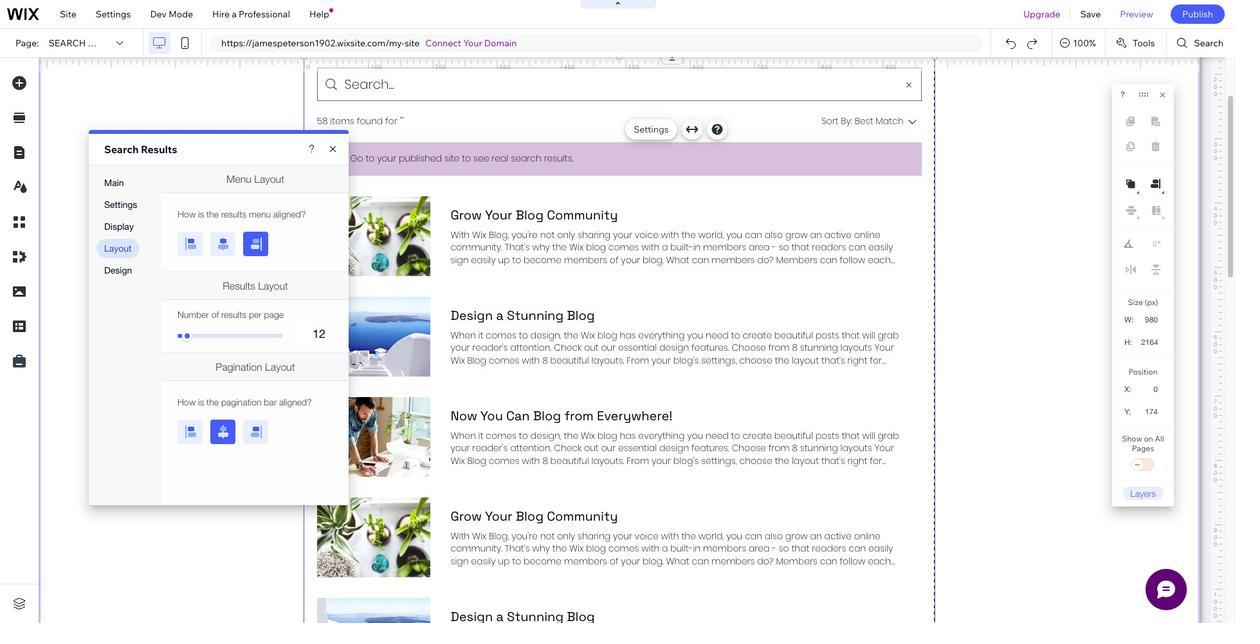 Task type: locate. For each thing, give the bounding box(es) containing it.
0 vertical spatial settings
[[96, 8, 131, 20]]

site
[[405, 37, 420, 49]]

search down publish
[[1195, 37, 1224, 49]]

size
[[1129, 297, 1144, 307]]

700
[[757, 63, 769, 70]]

0 vertical spatial search
[[1195, 37, 1224, 49]]

size (px)
[[1129, 297, 1159, 307]]

mode
[[169, 8, 193, 20]]

on
[[1145, 434, 1154, 444]]

preview
[[1121, 8, 1154, 20]]

?
[[1121, 90, 1126, 99]]

1 vertical spatial settings
[[634, 124, 669, 135]]

400
[[564, 63, 576, 70]]

position
[[1129, 367, 1158, 377]]

save
[[1081, 8, 1102, 20]]

help
[[310, 8, 329, 20]]

hire
[[212, 8, 230, 20]]

your
[[464, 37, 483, 49]]

w:
[[1125, 315, 1134, 324]]

switch
[[1131, 456, 1157, 474]]

site
[[60, 8, 76, 20]]

show
[[1123, 434, 1143, 444]]

None text field
[[1139, 311, 1164, 328], [1139, 333, 1164, 351], [1139, 311, 1164, 328], [1139, 333, 1164, 351]]

None text field
[[1141, 236, 1158, 252], [1139, 380, 1164, 398], [1138, 403, 1164, 420], [1141, 236, 1158, 252], [1139, 380, 1164, 398], [1138, 403, 1164, 420]]

publish
[[1183, 8, 1214, 20]]

settings
[[96, 8, 131, 20], [634, 124, 669, 135]]

100%
[[1074, 37, 1097, 49]]

show on all pages
[[1123, 434, 1165, 453]]

0 horizontal spatial search
[[104, 143, 139, 156]]

https://jamespeterson1902.wixsite.com/my-site connect your domain
[[221, 37, 517, 49]]

search for search results
[[104, 143, 139, 156]]

search left results
[[104, 143, 139, 156]]

1 horizontal spatial search
[[1195, 37, 1224, 49]]

results
[[88, 37, 128, 49]]

save button
[[1071, 0, 1111, 28]]

pages
[[1133, 444, 1155, 453]]

°
[[1158, 239, 1162, 248]]

search
[[1195, 37, 1224, 49], [104, 143, 139, 156]]

search inside button
[[1195, 37, 1224, 49]]

a
[[232, 8, 237, 20]]

tools
[[1134, 37, 1156, 49]]

layers button
[[1123, 487, 1164, 500]]

1 vertical spatial search
[[104, 143, 139, 156]]

dev
[[150, 8, 167, 20]]



Task type: describe. For each thing, give the bounding box(es) containing it.
h:
[[1125, 338, 1133, 347]]

professional
[[239, 8, 290, 20]]

connect
[[426, 37, 462, 49]]

100% button
[[1053, 29, 1106, 57]]

1 horizontal spatial settings
[[634, 124, 669, 135]]

layers
[[1131, 488, 1157, 499]]

300
[[500, 63, 511, 70]]

500
[[629, 63, 640, 70]]

200
[[435, 63, 447, 70]]

search for search
[[1195, 37, 1224, 49]]

(px)
[[1146, 297, 1159, 307]]

0
[[307, 63, 311, 70]]

https://jamespeterson1902.wixsite.com/my-
[[221, 37, 405, 49]]

search results
[[104, 143, 177, 156]]

upgrade
[[1024, 8, 1061, 20]]

tools button
[[1106, 29, 1167, 57]]

hire a professional
[[212, 8, 290, 20]]

600
[[693, 63, 705, 70]]

dev mode
[[150, 8, 193, 20]]

x:
[[1125, 385, 1132, 394]]

search button
[[1168, 29, 1236, 57]]

publish button
[[1172, 5, 1226, 24]]

search results
[[49, 37, 128, 49]]

y:
[[1125, 407, 1132, 416]]

results
[[141, 143, 177, 156]]

all
[[1156, 434, 1165, 444]]

? button
[[1121, 90, 1126, 99]]

domain
[[485, 37, 517, 49]]

preview button
[[1111, 0, 1164, 28]]

100
[[371, 63, 383, 70]]

0 horizontal spatial settings
[[96, 8, 131, 20]]

800
[[822, 63, 833, 70]]

900
[[886, 63, 898, 70]]

search
[[49, 37, 86, 49]]



Task type: vqa. For each thing, say whether or not it's contained in the screenshot.
AI. on the right of page
no



